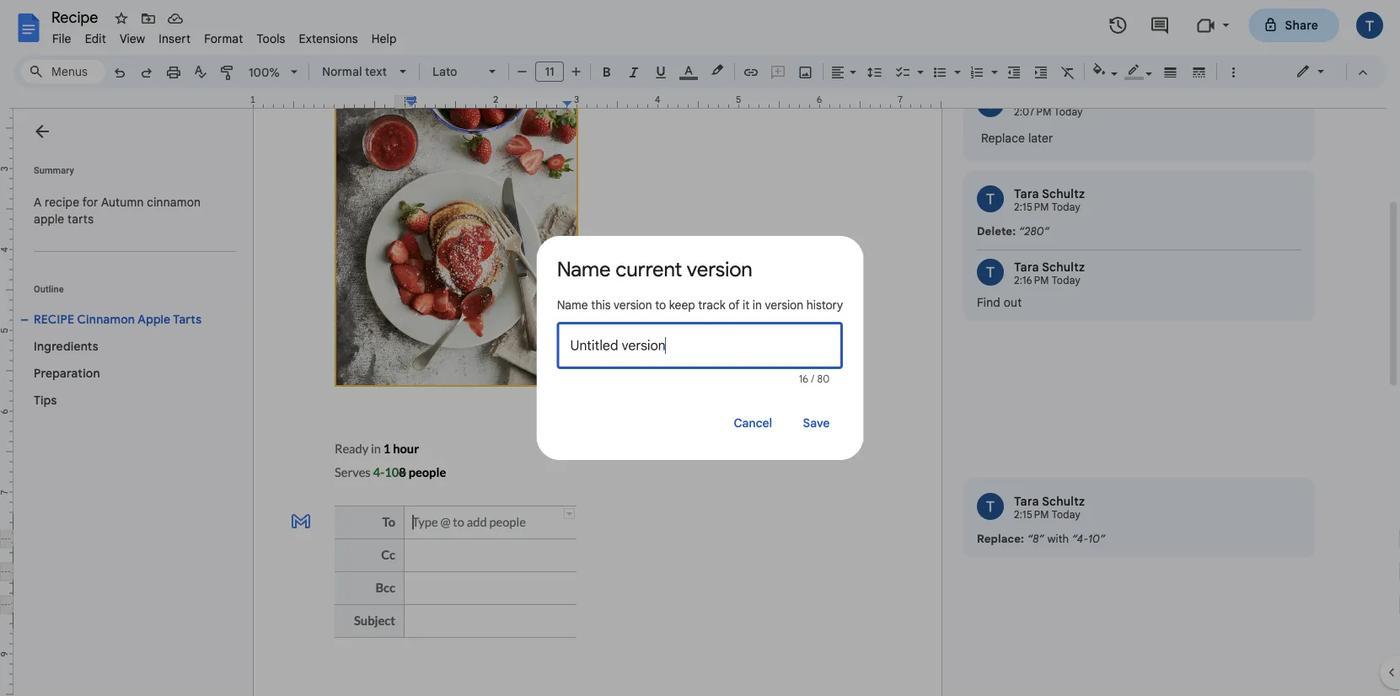 Task type: describe. For each thing, give the bounding box(es) containing it.
"280"
[[1019, 225, 1050, 238]]

10"
[[1089, 533, 1106, 546]]

replace:
[[977, 533, 1025, 546]]

main toolbar
[[105, 0, 1247, 654]]

none text field inside "name current version" dialog
[[571, 322, 830, 369]]

to
[[655, 298, 666, 312]]

history
[[807, 298, 843, 312]]

of
[[729, 298, 740, 312]]

tara schultz 2:16 pm today
[[1014, 260, 1086, 288]]

find out
[[977, 296, 1022, 310]]

menu bar banner
[[0, 0, 1401, 697]]

it
[[743, 298, 750, 312]]

name current version
[[557, 257, 753, 282]]

later
[[1029, 131, 1054, 146]]

current
[[616, 257, 682, 282]]

today right 2:07 pm
[[1055, 106, 1083, 119]]

in
[[753, 298, 762, 312]]

name for name current version
[[557, 257, 611, 282]]

cancel
[[734, 416, 773, 431]]

keep
[[669, 298, 695, 312]]

schultz inside tara schultz 2:16 pm today
[[1042, 260, 1086, 275]]

find
[[977, 296, 1001, 310]]

name for name this version to keep track of it in version history
[[557, 298, 588, 312]]

share. private to only me. image
[[1264, 17, 1279, 32]]

schultz for delete: "280"
[[1042, 187, 1086, 202]]

/
[[812, 373, 815, 386]]

track
[[698, 298, 726, 312]]

today up tara schultz 2:16 pm today on the top right
[[1052, 202, 1081, 214]]

tara schultz 2:15 pm today for delete: "280"
[[1014, 187, 1086, 214]]

version for this
[[614, 298, 652, 312]]

2:16 pm
[[1014, 275, 1050, 288]]

2:07 pm
[[1014, 106, 1052, 119]]

tara inside tara schultz 2:16 pm today
[[1014, 260, 1040, 275]]

Rename text field
[[46, 7, 108, 27]]



Task type: locate. For each thing, give the bounding box(es) containing it.
menu bar inside menu bar banner
[[46, 22, 404, 50]]

schultz
[[1042, 187, 1086, 202], [1042, 260, 1086, 275], [1042, 495, 1086, 509]]

2:15 pm for "8"
[[1014, 509, 1050, 522]]

2 tara schultz image from the top
[[977, 494, 1004, 521]]

out
[[1004, 296, 1022, 310]]

menu bar
[[46, 22, 404, 50]]

name up this
[[557, 257, 611, 282]]

tara schultz image up replace:
[[977, 494, 1004, 521]]

tara schultz 2:15 pm today
[[1014, 187, 1086, 214], [1014, 495, 1086, 522]]

version up track
[[687, 257, 753, 282]]

name
[[557, 257, 611, 282], [557, 298, 588, 312]]

tara schultz image
[[977, 259, 1004, 286]]

tara up "280"
[[1014, 187, 1040, 202]]

version left to
[[614, 298, 652, 312]]

16
[[799, 373, 809, 386]]

2:15 pm for "280"
[[1014, 202, 1050, 214]]

with
[[1048, 533, 1069, 546]]

3 tara from the top
[[1014, 495, 1040, 509]]

save
[[803, 416, 830, 431]]

1 vertical spatial tara
[[1014, 260, 1040, 275]]

2:07 pm today
[[1014, 106, 1083, 119]]

1 tara from the top
[[1014, 187, 1040, 202]]

name left this
[[557, 298, 588, 312]]

2 name from the top
[[557, 298, 588, 312]]

replace later
[[982, 131, 1054, 146]]

"8"
[[1028, 533, 1045, 546]]

0 vertical spatial tara schultz image
[[977, 186, 1004, 213]]

Star checkbox
[[110, 7, 133, 30]]

tara schultz image for replace:
[[977, 494, 1004, 521]]

version for current
[[687, 257, 753, 282]]

2 2:15 pm from the top
[[1014, 509, 1050, 522]]

80
[[818, 373, 830, 386]]

16 / 80
[[799, 373, 830, 386]]

today right 2:16 pm
[[1052, 275, 1081, 288]]

0 vertical spatial tara
[[1014, 187, 1040, 202]]

1 name from the top
[[557, 257, 611, 282]]

2 horizontal spatial version
[[765, 298, 804, 312]]

0 vertical spatial 2:15 pm
[[1014, 202, 1050, 214]]

schultz down "280"
[[1042, 260, 1086, 275]]

replace: "8" with "4-10"
[[977, 533, 1106, 546]]

tara up "8"
[[1014, 495, 1040, 509]]

1 vertical spatial name
[[557, 298, 588, 312]]

name current version application
[[0, 0, 1401, 697]]

this
[[591, 298, 611, 312]]

name this version to keep track of it in version history
[[557, 298, 843, 312]]

2 schultz from the top
[[1042, 260, 1086, 275]]

1 vertical spatial tara schultz image
[[977, 494, 1004, 521]]

2 tara schultz 2:15 pm today from the top
[[1014, 495, 1086, 522]]

cancel button
[[724, 406, 783, 440]]

replace
[[982, 131, 1025, 146]]

2:15 pm up "280"
[[1014, 202, 1050, 214]]

version right the in
[[765, 298, 804, 312]]

1 tara schultz 2:15 pm today from the top
[[1014, 187, 1086, 214]]

tara
[[1014, 187, 1040, 202], [1014, 260, 1040, 275], [1014, 495, 1040, 509]]

2 tara from the top
[[1014, 260, 1040, 275]]

tara schultz image
[[977, 186, 1004, 213], [977, 494, 1004, 521]]

0 vertical spatial tara schultz 2:15 pm today
[[1014, 187, 1086, 214]]

2 vertical spatial schultz
[[1042, 495, 1086, 509]]

schultz for with
[[1042, 495, 1086, 509]]

tara schultz image up delete:
[[977, 186, 1004, 213]]

tara for "8"
[[1014, 495, 1040, 509]]

tara schultz 2:15 pm today up "280"
[[1014, 187, 1086, 214]]

None text field
[[571, 322, 830, 369]]

1 horizontal spatial version
[[687, 257, 753, 282]]

today
[[1055, 106, 1083, 119], [1052, 202, 1081, 214], [1052, 275, 1081, 288], [1052, 509, 1081, 522]]

2 vertical spatial tara
[[1014, 495, 1040, 509]]

tara right tara schultz image
[[1014, 260, 1040, 275]]

schultz up "280"
[[1042, 187, 1086, 202]]

1 vertical spatial schultz
[[1042, 260, 1086, 275]]

tara schultz 2:15 pm today up replace: "8" with "4-10"
[[1014, 495, 1086, 522]]

1 vertical spatial tara schultz 2:15 pm today
[[1014, 495, 1086, 522]]

Menus field
[[21, 60, 105, 83]]

tara for "280"
[[1014, 187, 1040, 202]]

delete: "280"
[[977, 225, 1050, 238]]

today up with
[[1052, 509, 1081, 522]]

1 tara schultz image from the top
[[977, 186, 1004, 213]]

tara schultz image for delete:
[[977, 186, 1004, 213]]

1 vertical spatial 2:15 pm
[[1014, 509, 1050, 522]]

tara schultz 2:15 pm today for with
[[1014, 495, 1086, 522]]

today inside tara schultz 2:16 pm today
[[1052, 275, 1081, 288]]

0 horizontal spatial version
[[614, 298, 652, 312]]

3 schultz from the top
[[1042, 495, 1086, 509]]

2:15 pm
[[1014, 202, 1050, 214], [1014, 509, 1050, 522]]

version
[[687, 257, 753, 282], [614, 298, 652, 312], [765, 298, 804, 312]]

delete:
[[977, 225, 1016, 238]]

0 vertical spatial schultz
[[1042, 187, 1086, 202]]

name current version dialog
[[537, 236, 864, 460]]

2:15 pm up "8"
[[1014, 509, 1050, 522]]

schultz up with
[[1042, 495, 1086, 509]]

1 schultz from the top
[[1042, 187, 1086, 202]]

0 vertical spatial name
[[557, 257, 611, 282]]

"4-
[[1072, 533, 1089, 546]]

1 2:15 pm from the top
[[1014, 202, 1050, 214]]

save button
[[790, 406, 843, 440]]



Task type: vqa. For each thing, say whether or not it's contained in the screenshot.
text field
yes



